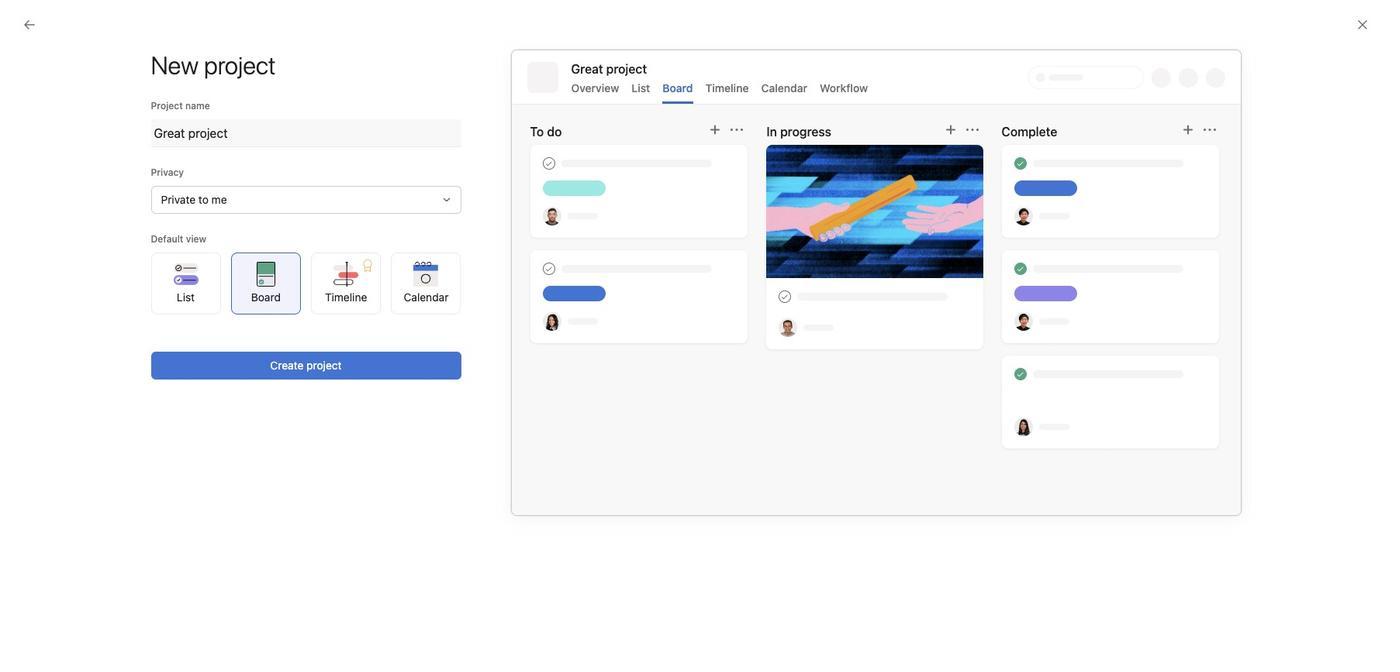 Task type: locate. For each thing, give the bounding box(es) containing it.
cross-functional project plan
[[40, 280, 186, 293]]

project right create
[[306, 359, 342, 372]]

2
[[1136, 154, 1142, 166]]

1 vertical spatial timeline
[[325, 290, 367, 304]]

me
[[211, 193, 227, 206]]

project inside button
[[306, 359, 342, 372]]

private to me
[[161, 193, 227, 206]]

6
[[446, 300, 452, 312]]

to do
[[530, 125, 562, 139]]

0 horizontal spatial board
[[251, 290, 281, 304]]

messages link
[[271, 73, 323, 94]]

1 horizontal spatial timeline
[[705, 81, 749, 95]]

1
[[930, 154, 935, 166]]

private
[[161, 193, 196, 206]]

list
[[632, 81, 650, 95], [177, 290, 195, 304]]

0 vertical spatial project
[[127, 280, 162, 293]]

plan
[[165, 280, 186, 293]]

june 2023
[[205, 103, 266, 117]]

1 vertical spatial project
[[306, 359, 342, 372]]

1 horizontal spatial overview
[[571, 81, 619, 95]]

0 vertical spatial list
[[632, 81, 650, 95]]

5
[[216, 300, 222, 312]]

projects element
[[0, 247, 186, 352]]

timeline
[[705, 81, 749, 95], [325, 290, 367, 304]]

overview up 'june 2023'
[[205, 73, 253, 86]]

thu
[[905, 130, 922, 141]]

overview link
[[205, 73, 253, 94]]

1 horizontal spatial project
[[306, 359, 342, 372]]

1 vertical spatial calendar
[[404, 290, 449, 304]]

this is a preview of your project image
[[511, 50, 1241, 517]]

list down great project
[[632, 81, 650, 95]]

board right 5
[[251, 290, 281, 304]]

0 horizontal spatial project
[[127, 280, 162, 293]]

0 horizontal spatial timeline
[[325, 290, 367, 304]]

complete
[[1002, 125, 1058, 139]]

my workspace
[[205, 47, 306, 65]]

4
[[195, 300, 202, 312]]

view
[[186, 233, 206, 245]]

8
[[906, 300, 912, 312]]

project
[[127, 280, 162, 293], [306, 359, 342, 372]]

june
[[906, 154, 928, 166]]

overview
[[205, 73, 253, 86], [571, 81, 619, 95]]

workflow
[[820, 81, 868, 95]]

0 horizontal spatial list
[[177, 290, 195, 304]]

1 horizontal spatial board
[[663, 81, 693, 95]]

calendar
[[761, 81, 807, 95], [404, 290, 449, 304]]

board up 31 at the top left
[[663, 81, 693, 95]]

0 horizontal spatial overview
[[205, 73, 253, 86]]

june 1
[[906, 154, 935, 166]]

0 vertical spatial calendar
[[761, 81, 807, 95]]

project left plan at the top of page
[[127, 280, 162, 293]]

overview down great project
[[571, 81, 619, 95]]

board
[[663, 81, 693, 95], [251, 290, 281, 304]]

project
[[151, 100, 183, 112]]

cross-functional project plan link
[[9, 275, 186, 299]]

mon
[[215, 130, 234, 141]]

today
[[1253, 104, 1280, 116]]

list left 4
[[177, 290, 195, 304]]

16
[[1136, 446, 1146, 458]]



Task type: vqa. For each thing, say whether or not it's contained in the screenshot.
Project name
yes



Task type: describe. For each thing, give the bounding box(es) containing it.
teams element
[[0, 352, 186, 408]]

hide sidebar image
[[20, 12, 33, 25]]

great project
[[571, 62, 647, 76]]

today button
[[1247, 99, 1287, 121]]

name
[[185, 100, 210, 112]]

1 vertical spatial board
[[251, 290, 281, 304]]

0 vertical spatial board
[[663, 81, 693, 95]]

project name
[[151, 100, 210, 112]]

1 horizontal spatial calendar
[[761, 81, 807, 95]]

in progress
[[767, 125, 831, 139]]

default
[[151, 233, 183, 245]]

Project name text field
[[151, 119, 461, 147]]

create
[[270, 359, 304, 372]]

close image
[[1357, 19, 1369, 31]]

private to me button
[[151, 186, 461, 214]]

new project
[[151, 50, 276, 80]]

create project button
[[151, 352, 461, 380]]

0 vertical spatial timeline
[[705, 81, 749, 95]]

cross-
[[40, 280, 74, 293]]

31
[[676, 154, 686, 166]]

privacy
[[151, 167, 184, 178]]

functional
[[74, 280, 124, 293]]

default view
[[151, 233, 206, 245]]

1 horizontal spatial list
[[632, 81, 650, 95]]

0 horizontal spatial calendar
[[404, 290, 449, 304]]

to
[[199, 193, 209, 206]]

global element
[[0, 38, 186, 131]]

messages
[[271, 73, 323, 86]]

tue
[[445, 130, 461, 141]]

1 vertical spatial list
[[177, 290, 195, 304]]

go back image
[[23, 19, 36, 31]]

create project
[[270, 359, 342, 372]]



